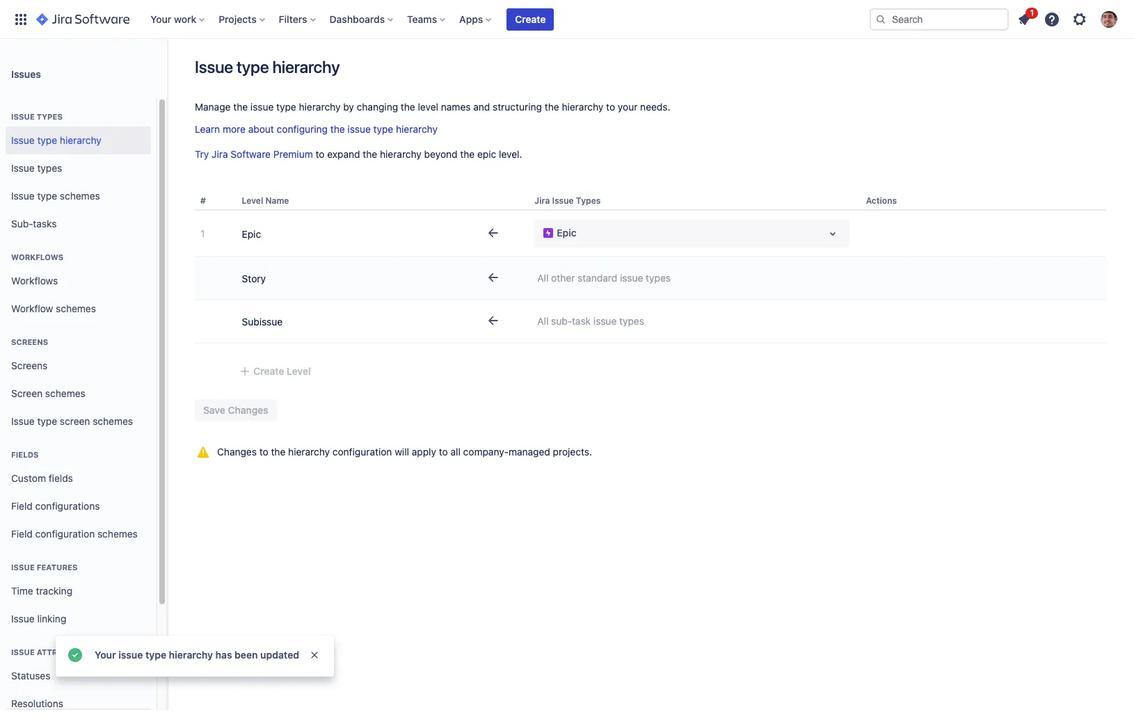 Task type: locate. For each thing, give the bounding box(es) containing it.
level
[[242, 196, 263, 206], [287, 365, 311, 377]]

been
[[235, 649, 258, 661]]

create right apps popup button
[[515, 13, 546, 25]]

1 vertical spatial all
[[537, 315, 549, 327]]

type down "issue types"
[[37, 134, 57, 146]]

issue down time on the left of page
[[11, 613, 35, 625]]

the right structuring
[[545, 101, 559, 113]]

0 horizontal spatial jira
[[212, 148, 228, 160]]

schemes inside the issue types group
[[60, 190, 100, 202]]

your
[[150, 13, 171, 25], [95, 649, 116, 661]]

screens
[[11, 338, 48, 347], [11, 360, 48, 371]]

issue attributes group
[[6, 633, 151, 711]]

1
[[1030, 7, 1034, 18], [200, 228, 205, 239]]

all
[[451, 446, 461, 458]]

1 vertical spatial your
[[95, 649, 116, 661]]

will
[[395, 446, 409, 458]]

type inside issue type schemes link
[[37, 190, 57, 202]]

screens up screen
[[11, 360, 48, 371]]

time tracking
[[11, 585, 72, 597]]

issue up epic
[[552, 196, 574, 206]]

time tracking link
[[6, 578, 151, 605]]

all left other
[[537, 272, 549, 284]]

by
[[343, 101, 354, 113]]

your work
[[150, 13, 196, 25]]

level left name
[[242, 196, 263, 206]]

1 vertical spatial screens
[[11, 360, 48, 371]]

None text field
[[236, 221, 468, 246], [236, 309, 468, 334], [236, 221, 468, 246], [236, 309, 468, 334]]

beyond
[[424, 148, 458, 160]]

None text field
[[236, 266, 468, 291]]

create for create
[[515, 13, 546, 25]]

2 all from the top
[[537, 315, 549, 327]]

0 vertical spatial create
[[515, 13, 546, 25]]

screens for screens group
[[11, 338, 48, 347]]

0 vertical spatial field
[[11, 500, 33, 512]]

Search field
[[870, 8, 1009, 30]]

0 vertical spatial your
[[150, 13, 171, 25]]

type up tasks
[[37, 190, 57, 202]]

0 horizontal spatial issue type hierarchy
[[11, 134, 101, 146]]

0 vertical spatial configuration
[[333, 446, 392, 458]]

issue types image
[[824, 226, 841, 242]]

configuration down configurations
[[35, 528, 95, 540]]

issue up sub-
[[11, 190, 35, 202]]

issue down screen
[[11, 415, 35, 427]]

schemes down issue types link
[[60, 190, 100, 202]]

create inside primary element
[[515, 13, 546, 25]]

needs.
[[640, 101, 671, 113]]

level right create image
[[287, 365, 311, 377]]

1 down #
[[200, 228, 205, 239]]

0 vertical spatial all
[[537, 272, 549, 284]]

dashboards
[[330, 13, 385, 25]]

1 vertical spatial field
[[11, 528, 33, 540]]

filters button
[[275, 8, 321, 30]]

issue type hierarchy inside the issue types group
[[11, 134, 101, 146]]

issue right success icon
[[118, 649, 143, 661]]

help image
[[1044, 11, 1061, 27]]

your right success icon
[[95, 649, 116, 661]]

workflows link
[[6, 267, 151, 295]]

0 horizontal spatial create
[[254, 365, 284, 377]]

issue inside screens group
[[11, 415, 35, 427]]

screens group
[[6, 323, 151, 440]]

issue for issue features group
[[11, 563, 35, 572]]

0 horizontal spatial 1
[[200, 228, 205, 239]]

learn
[[195, 123, 220, 135]]

sidebar navigation image
[[152, 56, 182, 84]]

schemes up the issue type screen schemes
[[45, 387, 85, 399]]

field configuration schemes
[[11, 528, 138, 540]]

the left level on the left
[[401, 101, 415, 113]]

hierarchy
[[272, 57, 340, 77], [299, 101, 341, 113], [562, 101, 604, 113], [396, 123, 438, 135], [60, 134, 101, 146], [380, 148, 422, 160], [288, 446, 330, 458], [169, 649, 213, 661]]

1 workflows from the top
[[11, 253, 64, 262]]

create button
[[507, 8, 554, 30]]

sub-
[[551, 315, 572, 327]]

issue down by
[[348, 123, 371, 135]]

your for your issue type hierarchy has been updated
[[95, 649, 116, 661]]

issue type hierarchy down "issue types"
[[11, 134, 101, 146]]

0 vertical spatial workflows
[[11, 253, 64, 262]]

issue down "issue types"
[[11, 134, 35, 146]]

types for all other standard issue types
[[646, 272, 671, 284]]

workflows up workflow
[[11, 275, 58, 286]]

field up issue features
[[11, 528, 33, 540]]

configuration left "will"
[[333, 446, 392, 458]]

1 vertical spatial types
[[646, 272, 671, 284]]

type down the projects dropdown button
[[237, 57, 269, 77]]

2 screens from the top
[[11, 360, 48, 371]]

level inside button
[[287, 365, 311, 377]]

0 horizontal spatial types
[[37, 112, 63, 121]]

all for all other standard issue types
[[537, 272, 549, 284]]

1 vertical spatial configuration
[[35, 528, 95, 540]]

1 vertical spatial level
[[287, 365, 311, 377]]

search image
[[875, 14, 887, 25]]

banner containing your work
[[0, 0, 1134, 39]]

issue up about
[[250, 101, 274, 113]]

configuring
[[277, 123, 328, 135]]

structuring
[[493, 101, 542, 113]]

schemes
[[60, 190, 100, 202], [56, 302, 96, 314], [45, 387, 85, 399], [93, 415, 133, 427], [97, 528, 138, 540]]

1 field from the top
[[11, 500, 33, 512]]

1 vertical spatial create
[[254, 365, 284, 377]]

issue up time on the left of page
[[11, 563, 35, 572]]

types up epic
[[576, 196, 601, 206]]

schemes inside workflows group
[[56, 302, 96, 314]]

workflows down sub-tasks
[[11, 253, 64, 262]]

sub-tasks link
[[6, 210, 151, 238]]

type left has
[[145, 649, 166, 661]]

create image
[[240, 366, 251, 377]]

premium
[[273, 148, 313, 160]]

screen schemes link
[[6, 380, 151, 408]]

projects.
[[553, 446, 592, 458]]

issue right standard
[[620, 272, 643, 284]]

1 vertical spatial types
[[576, 196, 601, 206]]

schemes down workflows link
[[56, 302, 96, 314]]

task
[[572, 315, 591, 327]]

the right the changes at the left bottom of page
[[271, 446, 286, 458]]

1 horizontal spatial create
[[515, 13, 546, 25]]

issue up issue type schemes in the top left of the page
[[11, 162, 35, 174]]

0 vertical spatial screens
[[11, 338, 48, 347]]

jira software image
[[36, 11, 130, 27], [36, 11, 130, 27]]

1 vertical spatial workflows
[[11, 275, 58, 286]]

issues
[[11, 68, 41, 80]]

manage
[[195, 101, 231, 113]]

issue features group
[[6, 548, 151, 637]]

create right create image
[[254, 365, 284, 377]]

actions
[[866, 196, 897, 206]]

1 horizontal spatial types
[[576, 196, 601, 206]]

1 horizontal spatial types
[[619, 315, 644, 327]]

2 vertical spatial types
[[619, 315, 644, 327]]

workflows
[[11, 253, 64, 262], [11, 275, 58, 286]]

type left the screen
[[37, 415, 57, 427]]

your inside popup button
[[150, 13, 171, 25]]

tasks
[[33, 218, 57, 229]]

issue type hierarchy link
[[6, 127, 151, 154]]

banner
[[0, 0, 1134, 39]]

1 vertical spatial issue type hierarchy
[[11, 134, 101, 146]]

0 horizontal spatial types
[[37, 162, 62, 174]]

apps button
[[455, 8, 497, 30]]

names
[[441, 101, 471, 113]]

type
[[237, 57, 269, 77], [276, 101, 296, 113], [373, 123, 393, 135], [37, 134, 57, 146], [37, 190, 57, 202], [37, 415, 57, 427], [145, 649, 166, 661]]

types up issue type schemes in the top left of the page
[[37, 162, 62, 174]]

2 workflows from the top
[[11, 275, 58, 286]]

success image
[[67, 647, 84, 664]]

name
[[265, 196, 289, 206]]

1 all from the top
[[537, 272, 549, 284]]

projects
[[219, 13, 257, 25]]

issue up statuses
[[11, 648, 35, 657]]

create for create level
[[254, 365, 284, 377]]

screens down workflow
[[11, 338, 48, 347]]

0 vertical spatial level
[[242, 196, 263, 206]]

0 vertical spatial issue type hierarchy
[[195, 57, 340, 77]]

changing
[[357, 101, 398, 113]]

attributes
[[37, 648, 86, 657]]

issue type hierarchy down the projects dropdown button
[[195, 57, 340, 77]]

types up the issue type hierarchy link
[[37, 112, 63, 121]]

notifications image
[[1016, 11, 1033, 27]]

0 vertical spatial types
[[37, 162, 62, 174]]

0 horizontal spatial configuration
[[35, 528, 95, 540]]

workflows group
[[6, 238, 151, 327]]

primary element
[[8, 0, 870, 39]]

your left work
[[150, 13, 171, 25]]

fields
[[11, 450, 39, 459]]

all left sub-
[[537, 315, 549, 327]]

to right the changes at the left bottom of page
[[259, 446, 268, 458]]

1 screens from the top
[[11, 338, 48, 347]]

schemes right the screen
[[93, 415, 133, 427]]

issue type schemes
[[11, 190, 100, 202]]

try jira software premium to expand the hierarchy beyond the epic level.
[[195, 148, 522, 160]]

0 horizontal spatial your
[[95, 649, 116, 661]]

schemes down field configurations link
[[97, 528, 138, 540]]

workflow
[[11, 302, 53, 314]]

to left your
[[606, 101, 615, 113]]

1 horizontal spatial jira
[[535, 196, 550, 206]]

types down epic dropdown button
[[646, 272, 671, 284]]

2 horizontal spatial types
[[646, 272, 671, 284]]

2 field from the top
[[11, 528, 33, 540]]

updated
[[260, 649, 299, 661]]

all sub-task issue types
[[537, 315, 644, 327]]

about
[[248, 123, 274, 135]]

your
[[618, 101, 638, 113]]

1 horizontal spatial configuration
[[333, 446, 392, 458]]

field down custom
[[11, 500, 33, 512]]

types right task at the top
[[619, 315, 644, 327]]

issue type hierarchy
[[195, 57, 340, 77], [11, 134, 101, 146]]

1 left help icon
[[1030, 7, 1034, 18]]

standard
[[578, 272, 617, 284]]

all for all sub-task issue types
[[537, 315, 549, 327]]

screens link
[[6, 352, 151, 380]]

types
[[37, 112, 63, 121], [576, 196, 601, 206]]

changes
[[217, 446, 257, 458]]

custom
[[11, 472, 46, 484]]

issue down issues
[[11, 112, 35, 121]]

schemes inside fields group
[[97, 528, 138, 540]]

custom fields
[[11, 472, 73, 484]]

configuration
[[333, 446, 392, 458], [35, 528, 95, 540]]

workflows inside workflows link
[[11, 275, 58, 286]]

screen schemes
[[11, 387, 85, 399]]

sub-
[[11, 218, 33, 229]]

issue
[[250, 101, 274, 113], [348, 123, 371, 135], [620, 272, 643, 284], [594, 315, 617, 327], [118, 649, 143, 661]]

1 horizontal spatial your
[[150, 13, 171, 25]]

1 vertical spatial 1
[[200, 228, 205, 239]]

features
[[37, 563, 78, 572]]

1 vertical spatial jira
[[535, 196, 550, 206]]

dismiss image
[[309, 650, 320, 661]]

0 vertical spatial types
[[37, 112, 63, 121]]

issue up the manage
[[195, 57, 233, 77]]

1 horizontal spatial level
[[287, 365, 311, 377]]

settings image
[[1072, 11, 1088, 27]]

0 vertical spatial 1
[[1030, 7, 1034, 18]]



Task type: vqa. For each thing, say whether or not it's contained in the screenshot.
the Screens related to Screens link
yes



Task type: describe. For each thing, give the bounding box(es) containing it.
statuses link
[[6, 663, 151, 690]]

filters
[[279, 13, 307, 25]]

types inside group
[[37, 112, 63, 121]]

issue for issue types link
[[11, 162, 35, 174]]

hierarchy inside the issue type hierarchy link
[[60, 134, 101, 146]]

resolutions link
[[6, 690, 151, 711]]

work
[[174, 13, 196, 25]]

level
[[418, 101, 438, 113]]

workflows for workflows group
[[11, 253, 64, 262]]

issue linking
[[11, 613, 66, 625]]

changes to the hierarchy configuration will apply to all company-managed projects.
[[217, 446, 592, 458]]

1 horizontal spatial 1
[[1030, 7, 1034, 18]]

epic button
[[535, 220, 849, 248]]

and
[[473, 101, 490, 113]]

to left all
[[439, 446, 448, 458]]

types inside group
[[37, 162, 62, 174]]

epic
[[477, 148, 496, 160]]

level name
[[242, 196, 289, 206]]

issue for issue type screen schemes link
[[11, 415, 35, 427]]

your profile and settings image
[[1101, 11, 1118, 27]]

create level
[[254, 365, 311, 377]]

software
[[231, 148, 271, 160]]

type inside issue type screen schemes link
[[37, 415, 57, 427]]

field configurations
[[11, 500, 100, 512]]

type up configuring
[[276, 101, 296, 113]]

issue types
[[11, 112, 63, 121]]

issue types link
[[6, 154, 151, 182]]

field configurations link
[[6, 493, 151, 521]]

sub-tasks
[[11, 218, 57, 229]]

more
[[223, 123, 246, 135]]

workflow schemes
[[11, 302, 96, 314]]

field for field configuration schemes
[[11, 528, 33, 540]]

managed
[[509, 446, 550, 458]]

issue for the issue type hierarchy link
[[11, 134, 35, 146]]

apply
[[412, 446, 436, 458]]

issue for the issue types group
[[11, 112, 35, 121]]

0 horizontal spatial level
[[242, 196, 263, 206]]

try
[[195, 148, 209, 160]]

epic
[[557, 227, 577, 238]]

screen
[[11, 387, 43, 399]]

issue type screen schemes
[[11, 415, 133, 427]]

workflows for workflows link
[[11, 275, 58, 286]]

expand
[[327, 148, 360, 160]]

apps
[[459, 13, 483, 25]]

0 vertical spatial jira
[[212, 148, 228, 160]]

issue linking link
[[6, 605, 151, 633]]

issue types group
[[6, 97, 151, 242]]

your work button
[[146, 8, 210, 30]]

try jira software premium link
[[195, 148, 313, 160]]

issue for issue type schemes link
[[11, 190, 35, 202]]

issue right task at the top
[[594, 315, 617, 327]]

dashboards button
[[325, 8, 399, 30]]

the down by
[[330, 123, 345, 135]]

all other standard issue types
[[537, 272, 671, 284]]

types for all sub-task issue types
[[619, 315, 644, 327]]

the right expand
[[363, 148, 377, 160]]

issue type screen schemes link
[[6, 408, 151, 436]]

#
[[200, 196, 206, 206]]

appswitcher icon image
[[13, 11, 29, 27]]

type inside the issue type hierarchy link
[[37, 134, 57, 146]]

configuration inside fields group
[[35, 528, 95, 540]]

your issue type hierarchy has been updated
[[95, 649, 299, 661]]

has
[[215, 649, 232, 661]]

field configuration schemes link
[[6, 521, 151, 548]]

linking
[[37, 613, 66, 625]]

company-
[[463, 446, 509, 458]]

configurations
[[35, 500, 100, 512]]

projects button
[[215, 8, 270, 30]]

field for field configurations
[[11, 500, 33, 512]]

issue for issue linking link
[[11, 613, 35, 625]]

fields
[[49, 472, 73, 484]]

fields group
[[6, 436, 151, 553]]

statuses
[[11, 670, 50, 682]]

custom fields link
[[6, 465, 151, 493]]

issue features
[[11, 563, 78, 572]]

create level button
[[231, 361, 319, 383]]

screen
[[60, 415, 90, 427]]

issue type schemes link
[[6, 182, 151, 210]]

workflow schemes link
[[6, 295, 151, 323]]

1 horizontal spatial issue type hierarchy
[[195, 57, 340, 77]]

issue types
[[11, 162, 62, 174]]

issue for issue attributes group
[[11, 648, 35, 657]]

to left expand
[[316, 148, 325, 160]]

the up more
[[233, 101, 248, 113]]

your for your work
[[150, 13, 171, 25]]

the left epic
[[460, 148, 475, 160]]

issue attributes
[[11, 648, 86, 657]]

level.
[[499, 148, 522, 160]]

type down changing
[[373, 123, 393, 135]]

other
[[551, 272, 575, 284]]

learn more about configuring the issue type hierarchy link
[[195, 123, 438, 135]]

learn more about configuring the issue type hierarchy
[[195, 123, 438, 135]]

teams
[[407, 13, 437, 25]]

tracking
[[36, 585, 72, 597]]

manage the issue type hierarchy by changing the level names and structuring the hierarchy to your needs.
[[195, 101, 671, 113]]

jira issue types
[[535, 196, 601, 206]]

screens for screens link at the left of the page
[[11, 360, 48, 371]]



